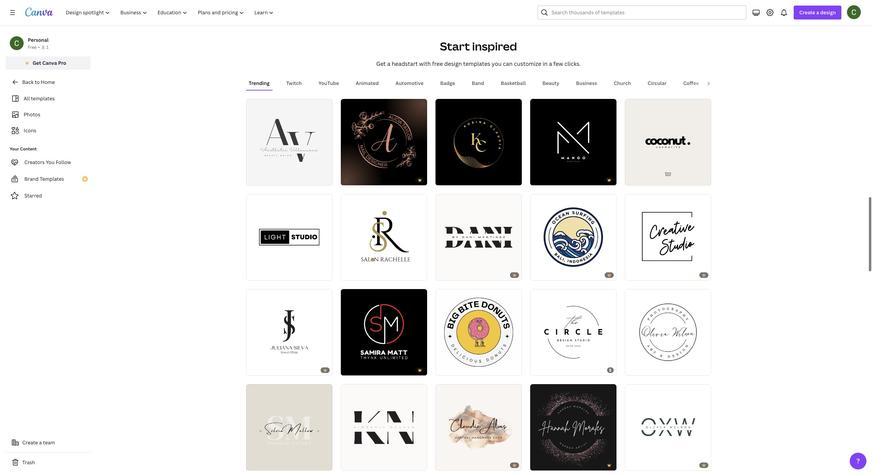 Task type: describe. For each thing, give the bounding box(es) containing it.
modern brand name initials typography logo image
[[625, 384, 712, 471]]

business button
[[574, 77, 600, 90]]

all templates link
[[10, 92, 86, 105]]

inspired
[[473, 39, 518, 54]]

youtube
[[319, 80, 339, 86]]

rose gold elegant monogram floral circular logo image
[[341, 99, 427, 185]]

church button
[[612, 77, 634, 90]]

free
[[28, 44, 37, 50]]

create a design
[[800, 9, 837, 16]]

automotive
[[396, 80, 424, 86]]

design inside 'dropdown button'
[[821, 9, 837, 16]]

1 horizontal spatial templates
[[464, 60, 491, 68]]

personal
[[28, 37, 49, 43]]

band
[[472, 80, 485, 86]]

trending
[[249, 80, 270, 86]]

white and black modern abstract beauty logo image
[[341, 194, 427, 281]]

badge
[[441, 80, 456, 86]]

1 for 1 of 2
[[346, 177, 348, 182]]

icons
[[24, 127, 36, 134]]

of
[[349, 177, 353, 182]]

back to home link
[[6, 75, 91, 89]]

badge button
[[438, 77, 458, 90]]

black & white minimalist aesthetic initials font logo image
[[246, 99, 333, 185]]

photos link
[[10, 108, 86, 121]]

ivory black luxury minimalist personal name logo image
[[436, 194, 522, 281]]

gold luxury initial circle logo image
[[436, 99, 522, 185]]

all templates
[[24, 95, 55, 102]]

coffee
[[684, 80, 700, 86]]

trending button
[[246, 77, 273, 90]]

starred link
[[6, 189, 91, 203]]

automotive button
[[393, 77, 427, 90]]

can
[[503, 60, 513, 68]]

photos
[[24, 111, 40, 118]]

bright colorful playful funny donuts food circle logo image
[[436, 289, 522, 376]]

Search search field
[[552, 6, 743, 19]]

business
[[577, 80, 598, 86]]

get a headstart with free design templates you can customize in a few clicks.
[[377, 60, 581, 68]]

circular button
[[646, 77, 670, 90]]

twitch
[[287, 80, 302, 86]]

your content
[[10, 146, 37, 152]]

icons link
[[10, 124, 86, 137]]

pink black feminine makeup artist glitter circle logo image
[[531, 384, 617, 471]]

$
[[610, 368, 612, 373]]

templates
[[40, 176, 64, 182]]

follow
[[56, 159, 71, 166]]

clicks.
[[565, 60, 581, 68]]

get canva pro button
[[6, 56, 91, 70]]

youtube button
[[316, 77, 342, 90]]

1 vertical spatial design
[[445, 60, 462, 68]]

circular
[[648, 80, 667, 86]]

twitch button
[[284, 77, 305, 90]]

white black m letter design business identity for digital design company logo image
[[531, 99, 617, 185]]

blue and white circle surfing club logo image
[[531, 194, 617, 281]]

basketball button
[[499, 77, 529, 90]]

2
[[354, 177, 356, 182]]

1 vertical spatial templates
[[31, 95, 55, 102]]

create a design button
[[795, 6, 842, 20]]

beauty button
[[540, 77, 563, 90]]

start inspired
[[440, 39, 518, 54]]



Task type: locate. For each thing, give the bounding box(es) containing it.
customize
[[515, 60, 542, 68]]

brand templates
[[24, 176, 64, 182]]

0 horizontal spatial 1
[[46, 44, 49, 50]]

canva
[[42, 60, 57, 66]]

beauty
[[543, 80, 560, 86]]

black pink bold elegant monogram personal brand logo image
[[341, 384, 427, 471]]

create inside create a team button
[[22, 439, 38, 446]]

create inside 'dropdown button'
[[800, 9, 816, 16]]

1 for 1
[[46, 44, 49, 50]]

None search field
[[538, 6, 747, 20]]

black and white aesthetic minimalist modern simple typography coconut cosmetics logo image
[[625, 99, 712, 185]]

free •
[[28, 44, 40, 50]]

0 horizontal spatial design
[[445, 60, 462, 68]]

1 horizontal spatial get
[[377, 60, 386, 68]]

creators
[[24, 159, 45, 166]]

band button
[[469, 77, 487, 90]]

create for create a design
[[800, 9, 816, 16]]

a for design
[[817, 9, 820, 16]]

1 vertical spatial 1
[[346, 177, 348, 182]]

0 vertical spatial templates
[[464, 60, 491, 68]]

church
[[614, 80, 632, 86]]

content
[[20, 146, 37, 152]]

a
[[817, 9, 820, 16], [388, 60, 391, 68], [550, 60, 553, 68], [39, 439, 42, 446]]

get left 'canva'
[[33, 60, 41, 66]]

create for create a team
[[22, 439, 38, 446]]

with
[[420, 60, 431, 68]]

1 left of on the left top of the page
[[346, 177, 348, 182]]

design left christina overa icon
[[821, 9, 837, 16]]

1 horizontal spatial design
[[821, 9, 837, 16]]

elegant circle signature photography logo image
[[625, 289, 712, 376]]

templates
[[464, 60, 491, 68], [31, 95, 55, 102]]

creators you follow
[[24, 159, 71, 166]]

•
[[38, 44, 40, 50]]

get for get a headstart with free design templates you can customize in a few clicks.
[[377, 60, 386, 68]]

animated
[[356, 80, 379, 86]]

0 horizontal spatial get
[[33, 60, 41, 66]]

beige minimal personal make up artist logo image
[[246, 384, 333, 471]]

few
[[554, 60, 564, 68]]

black & white minimalist business logo image
[[246, 194, 333, 281]]

1 right •
[[46, 44, 49, 50]]

trash link
[[6, 456, 91, 470]]

templates down the start inspired
[[464, 60, 491, 68]]

black white modern handwritten square studio logo image
[[625, 194, 712, 281]]

back to home
[[22, 79, 55, 85]]

you
[[46, 159, 55, 166]]

1 horizontal spatial create
[[800, 9, 816, 16]]

a inside button
[[39, 439, 42, 446]]

get canva pro
[[33, 60, 66, 66]]

your
[[10, 146, 19, 152]]

1 horizontal spatial 1
[[346, 177, 348, 182]]

you
[[492, 60, 502, 68]]

create
[[800, 9, 816, 16], [22, 439, 38, 446]]

animated button
[[353, 77, 382, 90]]

free
[[433, 60, 443, 68]]

a for headstart
[[388, 60, 391, 68]]

starred
[[24, 192, 42, 199]]

1 of 2
[[346, 177, 356, 182]]

start
[[440, 39, 470, 54]]

0 horizontal spatial create
[[22, 439, 38, 446]]

1 vertical spatial create
[[22, 439, 38, 446]]

headstart
[[392, 60, 418, 68]]

a inside 'dropdown button'
[[817, 9, 820, 16]]

brand
[[24, 176, 39, 182]]

free simple modern circle design studio logo image
[[531, 289, 617, 376]]

boho abstract handwritten brand logo image
[[436, 384, 522, 471]]

trash
[[22, 459, 35, 466]]

get
[[33, 60, 41, 66], [377, 60, 386, 68]]

create a team button
[[6, 436, 91, 450]]

design
[[821, 9, 837, 16], [445, 60, 462, 68]]

coffee button
[[681, 77, 703, 90]]

1 of 2 link
[[341, 99, 427, 185]]

pro
[[58, 60, 66, 66]]

in
[[543, 60, 548, 68]]

black and red letter sm elegant and luxury logo image
[[341, 289, 427, 376]]

a for team
[[39, 439, 42, 446]]

minimal initial brand logo image
[[246, 289, 333, 376]]

home
[[41, 79, 55, 85]]

get for get canva pro
[[33, 60, 41, 66]]

top level navigation element
[[61, 6, 280, 20]]

create a team
[[22, 439, 55, 446]]

basketball
[[501, 80, 526, 86]]

get inside button
[[33, 60, 41, 66]]

brand templates link
[[6, 172, 91, 186]]

design right the 'free'
[[445, 60, 462, 68]]

0 vertical spatial design
[[821, 9, 837, 16]]

back
[[22, 79, 34, 85]]

creators you follow link
[[6, 155, 91, 169]]

templates right all
[[31, 95, 55, 102]]

0 vertical spatial create
[[800, 9, 816, 16]]

0 horizontal spatial templates
[[31, 95, 55, 102]]

to
[[35, 79, 40, 85]]

1
[[46, 44, 49, 50], [346, 177, 348, 182]]

get left headstart
[[377, 60, 386, 68]]

0 vertical spatial 1
[[46, 44, 49, 50]]

all
[[24, 95, 30, 102]]

christina overa image
[[848, 5, 862, 19]]

team
[[43, 439, 55, 446]]



Task type: vqa. For each thing, say whether or not it's contained in the screenshot.
the of in the 1 OF 3 LINK
no



